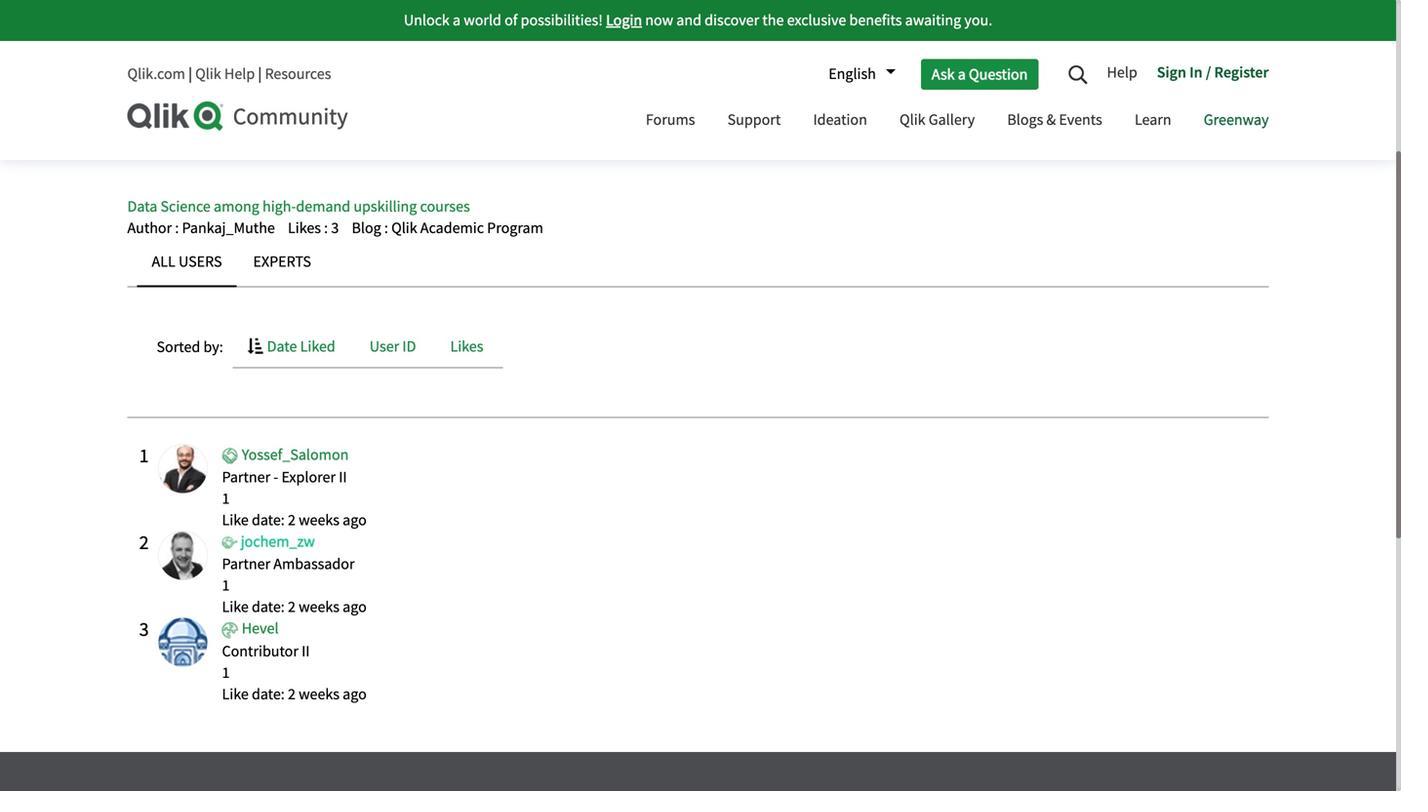 Task type: describe. For each thing, give the bounding box(es) containing it.
date: inside partner - explorer ii 1 like date: 2 weeks ago
[[252, 510, 285, 530]]

author : pankaj_muthe
[[127, 218, 275, 238]]

register
[[1214, 62, 1269, 82]]

yossef_salomon link
[[242, 445, 349, 465]]

blog : qlik academic program
[[352, 218, 543, 238]]

among for data science among high-demand upskilling courses who liked this article : all users
[[787, 94, 832, 114]]

ask a question link
[[921, 59, 1039, 90]]

ask a question
[[932, 64, 1028, 84]]

qlik help link
[[195, 64, 255, 84]]

date liked
[[267, 337, 335, 357]]

users inside "link"
[[179, 252, 222, 272]]

qlik community link
[[127, 94, 233, 114]]

help link
[[1107, 56, 1147, 93]]

ago inside partner - explorer ii 1 like date: 2 weeks ago
[[343, 510, 367, 530]]

register
[[852, 33, 916, 53]]

author
[[127, 218, 172, 238]]

experts
[[253, 252, 311, 272]]

user id
[[370, 337, 416, 357]]

[webinar]
[[480, 33, 551, 53]]

user
[[370, 337, 399, 357]]

gallery
[[929, 110, 975, 130]]

programs
[[307, 94, 370, 114]]

programs link
[[307, 94, 370, 114]]

courses for data science among high-demand upskilling courses
[[420, 197, 470, 217]]

january
[[759, 33, 813, 53]]

learn for learn popup button
[[1135, 110, 1172, 130]]

community down resources
[[233, 102, 348, 132]]

users inside data science among high-demand upskilling courses who liked this article : all users
[[312, 116, 348, 136]]

date: for 3
[[252, 684, 285, 704]]

contributor ii 1 like date: 2 weeks ago
[[222, 641, 367, 704]]

learn button
[[1120, 93, 1186, 150]]

english button
[[819, 58, 896, 91]]

world
[[464, 10, 501, 30]]

community link
[[127, 101, 612, 132]]

ago for 2
[[343, 597, 367, 617]]

id
[[402, 337, 416, 357]]

1 inside partner - explorer ii 1 like date: 2 weeks ago
[[222, 489, 230, 509]]

article
[[241, 116, 283, 136]]

science for data science among high-demand upskilling courses who liked this article : all users
[[733, 94, 783, 114]]

forums
[[646, 110, 695, 130]]

liked inside "link"
[[300, 337, 335, 357]]

pankaj_muthe
[[182, 218, 275, 238]]

sign in / register
[[1157, 62, 1269, 82]]

awaiting
[[905, 10, 961, 30]]

date liked link
[[233, 326, 350, 367]]

high- for data science among high-demand upskilling courses who liked this article : all users
[[835, 94, 869, 114]]

list containing qlik community
[[127, 78, 1215, 152]]

: for author : pankaj_muthe
[[175, 218, 179, 238]]

contributor ii image
[[222, 622, 239, 638]]

like for 3
[[222, 684, 249, 704]]

like inside partner - explorer ii 1 like date: 2 weeks ago
[[222, 510, 249, 530]]

qlik for qlik community
[[127, 94, 153, 114]]

1 vertical spatial 3
[[139, 617, 149, 643]]

qlik academic program
[[530, 94, 682, 114]]

learn link
[[252, 94, 288, 114]]

all users
[[152, 252, 222, 272]]

2 inside "partner ambassador 1 like date: 2 weeks ago"
[[288, 597, 296, 617]]

upskilling for data science among high-demand upskilling courses who liked this article : all users
[[926, 94, 990, 114]]

this
[[213, 116, 238, 136]]

'24.
[[733, 33, 756, 53]]

analytics,
[[591, 33, 654, 53]]

support
[[728, 110, 781, 130]]

likes for likes : 3
[[288, 218, 321, 238]]

blogs
[[1007, 110, 1043, 130]]

partner ambassador image
[[222, 535, 238, 551]]

english
[[829, 64, 876, 84]]

science for data science among high-demand upskilling courses
[[161, 197, 211, 217]]

benefits
[[849, 10, 902, 30]]

demand for data science among high-demand upskilling courses
[[296, 197, 350, 217]]

qlik image
[[127, 101, 225, 131]]

qlik right blog
[[391, 218, 417, 238]]

0 horizontal spatial academic
[[420, 218, 484, 238]]

unlock a world of possibilities! login now and discover the exclusive benefits awaiting you.
[[404, 10, 993, 30]]

hevel link
[[242, 619, 279, 639]]

ideation button
[[799, 93, 882, 150]]

menu bar containing forums
[[631, 93, 1284, 150]]

weeks for 3
[[299, 684, 340, 704]]

demand for data science among high-demand upskilling courses who liked this article : all users
[[869, 94, 923, 114]]

greenway
[[1204, 110, 1269, 130]]

sorted
[[157, 337, 200, 357]]

partner - explorer ii 1 like date: 2 weeks ago
[[222, 467, 367, 530]]

question
[[969, 64, 1028, 84]]

-
[[274, 467, 278, 487]]

2 inside partner - explorer ii 1 like date: 2 weeks ago
[[288, 510, 296, 530]]

among for data science among high-demand upskilling courses
[[214, 197, 259, 217]]

register link
[[852, 33, 916, 53]]

: inside data science among high-demand upskilling courses who liked this article : all users
[[286, 116, 290, 136]]

qlik.com | qlik help | resources
[[127, 64, 331, 84]]

blogs & events button
[[993, 93, 1117, 150]]

like for 2
[[222, 597, 249, 617]]

sorted by:
[[157, 337, 223, 357]]

learn for learn link
[[252, 94, 288, 114]]

discover
[[705, 10, 759, 30]]

: for likes : 3
[[324, 218, 328, 238]]

a for unlock
[[453, 10, 461, 30]]

data science among high-demand upskilling courses
[[127, 197, 470, 217]]

contributor
[[222, 641, 298, 661]]

in
[[1190, 62, 1203, 82]]

blogs & events
[[1007, 110, 1102, 130]]

& inside "popup button"
[[1047, 110, 1056, 130]]



Task type: vqa. For each thing, say whether or not it's contained in the screenshot.
ID
yes



Task type: locate. For each thing, give the bounding box(es) containing it.
high-
[[835, 94, 869, 114], [263, 197, 296, 217]]

data,
[[554, 33, 588, 53]]

science up author : pankaj_muthe
[[161, 197, 211, 217]]

upskilling inside data science among high-demand upskilling courses who liked this article : all users
[[926, 94, 990, 114]]

all right article at the left top of the page
[[293, 116, 309, 136]]

3 weeks from the top
[[299, 684, 340, 704]]

1 vertical spatial all
[[152, 252, 175, 272]]

partner ambassador 1 like date: 2 weeks ago
[[222, 554, 367, 617]]

1 vertical spatial high-
[[263, 197, 296, 217]]

0 vertical spatial 3
[[331, 218, 339, 238]]

1 vertical spatial data
[[127, 197, 157, 217]]

1 horizontal spatial courses
[[993, 94, 1043, 114]]

1 horizontal spatial among
[[787, 94, 832, 114]]

who
[[143, 116, 172, 136]]

1 vertical spatial &
[[1047, 110, 1056, 130]]

date: up hevel
[[252, 597, 285, 617]]

2 like from the top
[[222, 597, 249, 617]]

users down author : pankaj_muthe
[[179, 252, 222, 272]]

1 horizontal spatial |
[[258, 64, 262, 84]]

0 vertical spatial date:
[[252, 510, 285, 530]]

1 vertical spatial among
[[214, 197, 259, 217]]

likes for likes
[[450, 337, 483, 357]]

yossef_salomon
[[242, 445, 349, 465]]

likes down data science among high-demand upskilling courses
[[288, 218, 321, 238]]

a for ask
[[958, 64, 966, 84]]

exclusive
[[787, 10, 846, 30]]

1 horizontal spatial help
[[1107, 62, 1138, 82]]

courses down question
[[993, 94, 1043, 114]]

data science among high-demand upskilling courses link inside list
[[700, 94, 1043, 114]]

0 vertical spatial list
[[127, 78, 1215, 152]]

0 vertical spatial &
[[657, 33, 666, 53]]

1 horizontal spatial users
[[312, 116, 348, 136]]

2 up jochem_zw link
[[288, 510, 296, 530]]

among up "pankaj_muthe"
[[214, 197, 259, 217]]

courses
[[993, 94, 1043, 114], [420, 197, 470, 217]]

0 vertical spatial ii
[[339, 467, 347, 487]]

1 vertical spatial ii
[[302, 641, 310, 661]]

upskilling down ask
[[926, 94, 990, 114]]

help up learn link
[[224, 64, 255, 84]]

: right author
[[175, 218, 179, 238]]

1 horizontal spatial data
[[700, 94, 730, 114]]

data inside data science among high-demand upskilling courses who liked this article : all users
[[700, 94, 730, 114]]

list
[[127, 78, 1215, 152], [122, 218, 1269, 239]]

greenway link
[[1189, 93, 1284, 150]]

all inside data science among high-demand upskilling courses who liked this article : all users
[[293, 116, 309, 136]]

a right ask
[[958, 64, 966, 84]]

weeks inside "partner ambassador 1 like date: 2 weeks ago"
[[299, 597, 340, 617]]

data science among high-demand upskilling courses link down english button
[[700, 94, 1043, 114]]

0 vertical spatial among
[[787, 94, 832, 114]]

partner
[[222, 467, 270, 487], [222, 554, 270, 574]]

3 inside list
[[331, 218, 339, 238]]

3 left blog
[[331, 218, 339, 238]]

among inside data science among high-demand upskilling courses who liked this article : all users
[[787, 94, 832, 114]]

0 vertical spatial liked
[[175, 116, 210, 136]]

upskilling up blog
[[354, 197, 417, 217]]

1 horizontal spatial learn
[[1135, 110, 1172, 130]]

2 vertical spatial date:
[[252, 684, 285, 704]]

partner inside partner - explorer ii 1 like date: 2 weeks ago
[[222, 467, 270, 487]]

weeks inside partner - explorer ii 1 like date: 2 weeks ago
[[299, 510, 340, 530]]

1 vertical spatial data science among high-demand upskilling courses link
[[127, 197, 470, 217]]

3 ago from the top
[[343, 684, 367, 704]]

1 vertical spatial courses
[[420, 197, 470, 217]]

unlock
[[404, 10, 450, 30]]

0 vertical spatial academic
[[559, 94, 622, 114]]

partner inside "partner ambassador 1 like date: 2 weeks ago"
[[222, 554, 270, 574]]

data science among high-demand upskilling courses who liked this article : all users
[[143, 94, 1043, 136]]

1 horizontal spatial data science among high-demand upskilling courses link
[[700, 94, 1043, 114]]

partner down partner - explorer ii image
[[222, 467, 270, 487]]

science inside data science among high-demand upskilling courses who liked this article : all users
[[733, 94, 783, 114]]

science
[[733, 94, 783, 114], [161, 197, 211, 217]]

1 | from the left
[[188, 64, 192, 84]]

weeks inside contributor ii 1 like date: 2 weeks ago
[[299, 684, 340, 704]]

0 vertical spatial a
[[453, 10, 461, 30]]

ask
[[932, 64, 955, 84]]

among down english
[[787, 94, 832, 114]]

qlik for qlik gallery
[[900, 110, 926, 130]]

data right forums
[[700, 94, 730, 114]]

& left ai
[[657, 33, 666, 53]]

jochem_zw image
[[159, 531, 207, 580]]

3
[[331, 218, 339, 238], [139, 617, 149, 643]]

1 vertical spatial liked
[[300, 337, 335, 357]]

1
[[139, 443, 149, 469], [222, 489, 230, 509], [222, 576, 230, 596], [222, 663, 230, 683]]

0 horizontal spatial |
[[188, 64, 192, 84]]

academic right blog
[[420, 218, 484, 238]]

1 horizontal spatial likes
[[450, 337, 483, 357]]

all inside "link"
[[152, 252, 175, 272]]

liked inside data science among high-demand upskilling courses who liked this article : all users
[[175, 116, 210, 136]]

1 vertical spatial academic
[[420, 218, 484, 238]]

help left sign
[[1107, 62, 1138, 82]]

likes link
[[436, 326, 498, 367]]

3 like from the top
[[222, 684, 249, 704]]

0 horizontal spatial 3
[[139, 617, 149, 643]]

experts link
[[239, 239, 326, 287]]

0 horizontal spatial data
[[127, 197, 157, 217]]

0 vertical spatial partner
[[222, 467, 270, 487]]

1 horizontal spatial program
[[625, 94, 682, 114]]

high- inside data science among high-demand upskilling courses who liked this article : all users
[[835, 94, 869, 114]]

science down the '24.
[[733, 94, 783, 114]]

2 weeks from the top
[[299, 597, 340, 617]]

0 horizontal spatial among
[[214, 197, 259, 217]]

liked down qlik community
[[175, 116, 210, 136]]

0 horizontal spatial &
[[657, 33, 666, 53]]

0 horizontal spatial learn
[[252, 94, 288, 114]]

: for blog : qlik academic program
[[384, 218, 388, 238]]

like up the contributor ii image
[[222, 597, 249, 617]]

0 horizontal spatial all
[[152, 252, 175, 272]]

qlik left gallery
[[900, 110, 926, 130]]

date: for 2
[[252, 597, 285, 617]]

academic down data, on the top left of the page
[[559, 94, 622, 114]]

0 horizontal spatial program
[[487, 218, 543, 238]]

learn down sign
[[1135, 110, 1172, 130]]

0 horizontal spatial high-
[[263, 197, 296, 217]]

like down contributor
[[222, 684, 249, 704]]

0 vertical spatial all
[[293, 116, 309, 136]]

qlik up qlik community link
[[195, 64, 221, 84]]

users
[[312, 116, 348, 136], [179, 252, 222, 272]]

learn
[[252, 94, 288, 114], [1135, 110, 1172, 130]]

0 vertical spatial program
[[625, 94, 682, 114]]

weeks
[[299, 510, 340, 530], [299, 597, 340, 617], [299, 684, 340, 704]]

data science among high-demand upskilling courses link up likes : 3
[[127, 197, 470, 217]]

0 vertical spatial users
[[312, 116, 348, 136]]

qlik up who
[[127, 94, 153, 114]]

0 horizontal spatial data science among high-demand upskilling courses link
[[127, 197, 470, 217]]

like
[[222, 510, 249, 530], [222, 597, 249, 617], [222, 684, 249, 704]]

1 horizontal spatial liked
[[300, 337, 335, 357]]

0 horizontal spatial liked
[[175, 116, 210, 136]]

1 horizontal spatial high-
[[835, 94, 869, 114]]

demand down english button
[[869, 94, 923, 114]]

0 horizontal spatial courses
[[420, 197, 470, 217]]

you.
[[965, 10, 993, 30]]

now
[[645, 10, 673, 30]]

1 vertical spatial date:
[[252, 597, 285, 617]]

2 down ambassador
[[288, 597, 296, 617]]

data for data science among high-demand upskilling courses who liked this article : all users
[[700, 94, 730, 114]]

1 down partner - explorer ii image
[[222, 489, 230, 509]]

like inside contributor ii 1 like date: 2 weeks ago
[[222, 684, 249, 704]]

2 partner from the top
[[222, 554, 270, 574]]

date
[[267, 337, 297, 357]]

resources link
[[265, 64, 331, 84]]

ii right contributor
[[302, 641, 310, 661]]

data for data science among high-demand upskilling courses
[[127, 197, 157, 217]]

blog
[[352, 218, 381, 238]]

users down programs link
[[312, 116, 348, 136]]

2 left jochem_zw image
[[139, 530, 149, 556]]

ambassador
[[274, 554, 355, 574]]

1 horizontal spatial science
[[733, 94, 783, 114]]

0 horizontal spatial ii
[[302, 641, 310, 661]]

ago
[[343, 510, 367, 530], [343, 597, 367, 617], [343, 684, 367, 704]]

date: inside "partner ambassador 1 like date: 2 weeks ago"
[[252, 597, 285, 617]]

like up partner ambassador image
[[222, 510, 249, 530]]

learn inside list
[[252, 94, 288, 114]]

1 horizontal spatial 3
[[331, 218, 339, 238]]

1 vertical spatial program
[[487, 218, 543, 238]]

ii
[[339, 467, 347, 487], [302, 641, 310, 661]]

1 partner from the top
[[222, 467, 270, 487]]

events
[[1059, 110, 1102, 130]]

courses for data science among high-demand upskilling courses who liked this article : all users
[[993, 94, 1043, 114]]

2 vertical spatial weeks
[[299, 684, 340, 704]]

sign
[[1157, 62, 1187, 82]]

ago for 3
[[343, 684, 367, 704]]

courses up blog : qlik academic program
[[420, 197, 470, 217]]

2 date: from the top
[[252, 597, 285, 617]]

jochem_zw
[[241, 532, 315, 552]]

ii inside contributor ii 1 like date: 2 weeks ago
[[302, 641, 310, 661]]

ago inside "partner ambassador 1 like date: 2 weeks ago"
[[343, 597, 367, 617]]

/
[[1206, 62, 1211, 82]]

0 vertical spatial high-
[[835, 94, 869, 114]]

demand up likes : 3
[[296, 197, 350, 217]]

resources
[[265, 64, 331, 84]]

0 horizontal spatial help
[[224, 64, 255, 84]]

sign in / register link
[[1147, 56, 1269, 93]]

0 vertical spatial courses
[[993, 94, 1043, 114]]

likes right "id"
[[450, 337, 483, 357]]

qlik.com
[[127, 64, 185, 84]]

1 vertical spatial like
[[222, 597, 249, 617]]

demand
[[869, 94, 923, 114], [296, 197, 350, 217]]

1 horizontal spatial upskilling
[[926, 94, 990, 114]]

qlik for qlik academic program
[[530, 94, 556, 114]]

0 horizontal spatial science
[[161, 197, 211, 217]]

2 | from the left
[[258, 64, 262, 84]]

1 weeks from the top
[[299, 510, 340, 530]]

of
[[505, 10, 518, 30]]

likes : 3
[[288, 218, 339, 238]]

yossef_salomon image
[[159, 444, 207, 493]]

0 vertical spatial science
[[733, 94, 783, 114]]

0 horizontal spatial likes
[[288, 218, 321, 238]]

2 ago from the top
[[343, 597, 367, 617]]

help inside help link
[[1107, 62, 1138, 82]]

0 vertical spatial data science among high-demand upskilling courses link
[[700, 94, 1043, 114]]

hevel
[[242, 619, 279, 639]]

date: down contributor
[[252, 684, 285, 704]]

2 inside contributor ii 1 like date: 2 weeks ago
[[288, 684, 296, 704]]

learn up article at the left top of the page
[[252, 94, 288, 114]]

0 horizontal spatial a
[[453, 10, 461, 30]]

2 vertical spatial like
[[222, 684, 249, 704]]

jochem_zw link
[[241, 532, 315, 552]]

| up qlik community
[[188, 64, 192, 84]]

0 vertical spatial ago
[[343, 510, 367, 530]]

0 vertical spatial upskilling
[[926, 94, 990, 114]]

support button
[[713, 93, 796, 150]]

liked right date
[[300, 337, 335, 357]]

the
[[762, 10, 784, 30]]

qlik down [webinar]
[[530, 94, 556, 114]]

& right the blogs
[[1047, 110, 1056, 130]]

all down author
[[152, 252, 175, 272]]

qlik gallery link
[[885, 93, 990, 150]]

1 horizontal spatial &
[[1047, 110, 1056, 130]]

2 vertical spatial ago
[[343, 684, 367, 704]]

[webinar]  data, analytics, & ai trends '24. january 17th: register
[[480, 33, 916, 53]]

1 vertical spatial weeks
[[299, 597, 340, 617]]

by:
[[203, 337, 223, 357]]

partner down partner ambassador image
[[222, 554, 270, 574]]

academic
[[559, 94, 622, 114], [420, 218, 484, 238]]

1 horizontal spatial a
[[958, 64, 966, 84]]

partner - explorer ii image
[[222, 448, 239, 465]]

3 date: from the top
[[252, 684, 285, 704]]

community inside list
[[156, 94, 233, 114]]

0 vertical spatial demand
[[869, 94, 923, 114]]

high- down english
[[835, 94, 869, 114]]

ii right the 'explorer'
[[339, 467, 347, 487]]

forums button
[[631, 93, 710, 150]]

1 down partner ambassador image
[[222, 576, 230, 596]]

date:
[[252, 510, 285, 530], [252, 597, 285, 617], [252, 684, 285, 704]]

date: inside contributor ii 1 like date: 2 weeks ago
[[252, 684, 285, 704]]

: right article at the left top of the page
[[286, 116, 290, 136]]

like inside "partner ambassador 1 like date: 2 weeks ago"
[[222, 597, 249, 617]]

tab list containing all users
[[127, 239, 1269, 287]]

a left world
[[453, 10, 461, 30]]

possibilities!
[[521, 10, 603, 30]]

upskilling for data science among high-demand upskilling courses
[[354, 197, 417, 217]]

help
[[1107, 62, 1138, 82], [224, 64, 255, 84]]

1 inside contributor ii 1 like date: 2 weeks ago
[[222, 663, 230, 683]]

1 ago from the top
[[343, 510, 367, 530]]

partner for 2
[[222, 554, 270, 574]]

user id link
[[355, 326, 431, 367]]

trends
[[685, 33, 730, 53]]

and
[[677, 10, 702, 30]]

demand inside data science among high-demand upskilling courses who liked this article : all users
[[869, 94, 923, 114]]

1 vertical spatial demand
[[296, 197, 350, 217]]

courses inside data science among high-demand upskilling courses who liked this article : all users
[[993, 94, 1043, 114]]

1 inside "partner ambassador 1 like date: 2 weeks ago"
[[222, 576, 230, 596]]

ago inside contributor ii 1 like date: 2 weeks ago
[[343, 684, 367, 704]]

list containing author : pankaj_muthe
[[122, 218, 1269, 239]]

1 vertical spatial list
[[122, 218, 1269, 239]]

high- up likes : 3
[[263, 197, 296, 217]]

: down data science among high-demand upskilling courses
[[324, 218, 328, 238]]

login link
[[606, 10, 642, 30]]

community up this
[[156, 94, 233, 114]]

ii inside partner - explorer ii 1 like date: 2 weeks ago
[[339, 467, 347, 487]]

0 horizontal spatial upskilling
[[354, 197, 417, 217]]

3 left hevel image
[[139, 617, 149, 643]]

1 vertical spatial partner
[[222, 554, 270, 574]]

1 vertical spatial a
[[958, 64, 966, 84]]

all
[[293, 116, 309, 136], [152, 252, 175, 272]]

: right blog
[[384, 218, 388, 238]]

1 like from the top
[[222, 510, 249, 530]]

1 horizontal spatial all
[[293, 116, 309, 136]]

0 vertical spatial data
[[700, 94, 730, 114]]

weeks for 2
[[299, 597, 340, 617]]

2 down contributor
[[288, 684, 296, 704]]

1 vertical spatial likes
[[450, 337, 483, 357]]

1 left yossef_salomon image
[[139, 443, 149, 469]]

0 vertical spatial weeks
[[299, 510, 340, 530]]

1 down contributor
[[222, 663, 230, 683]]

likes inside list
[[288, 218, 321, 238]]

partner for 1
[[222, 467, 270, 487]]

0 horizontal spatial demand
[[296, 197, 350, 217]]

qlik community
[[127, 94, 233, 114]]

0 vertical spatial like
[[222, 510, 249, 530]]

1 vertical spatial ago
[[343, 597, 367, 617]]

ideation
[[813, 110, 867, 130]]

1 vertical spatial science
[[161, 197, 211, 217]]

0 vertical spatial likes
[[288, 218, 321, 238]]

data up author
[[127, 197, 157, 217]]

qlik
[[195, 64, 221, 84], [127, 94, 153, 114], [530, 94, 556, 114], [900, 110, 926, 130], [391, 218, 417, 238]]

menu bar
[[631, 93, 1284, 150]]

date: up jochem_zw
[[252, 510, 285, 530]]

17th:
[[816, 33, 849, 53]]

0 horizontal spatial users
[[179, 252, 222, 272]]

1 date: from the top
[[252, 510, 285, 530]]

hevel image
[[159, 618, 207, 667]]

2
[[288, 510, 296, 530], [139, 530, 149, 556], [288, 597, 296, 617], [288, 684, 296, 704]]

1 horizontal spatial demand
[[869, 94, 923, 114]]

tab list
[[127, 239, 1269, 287]]

qlik gallery
[[900, 110, 975, 130]]

1 vertical spatial users
[[179, 252, 222, 272]]

1 horizontal spatial ii
[[339, 467, 347, 487]]

1 vertical spatial upskilling
[[354, 197, 417, 217]]

1 horizontal spatial academic
[[559, 94, 622, 114]]

high- for data science among high-demand upskilling courses
[[263, 197, 296, 217]]

explorer
[[282, 467, 336, 487]]

| up learn link
[[258, 64, 262, 84]]

learn inside popup button
[[1135, 110, 1172, 130]]



